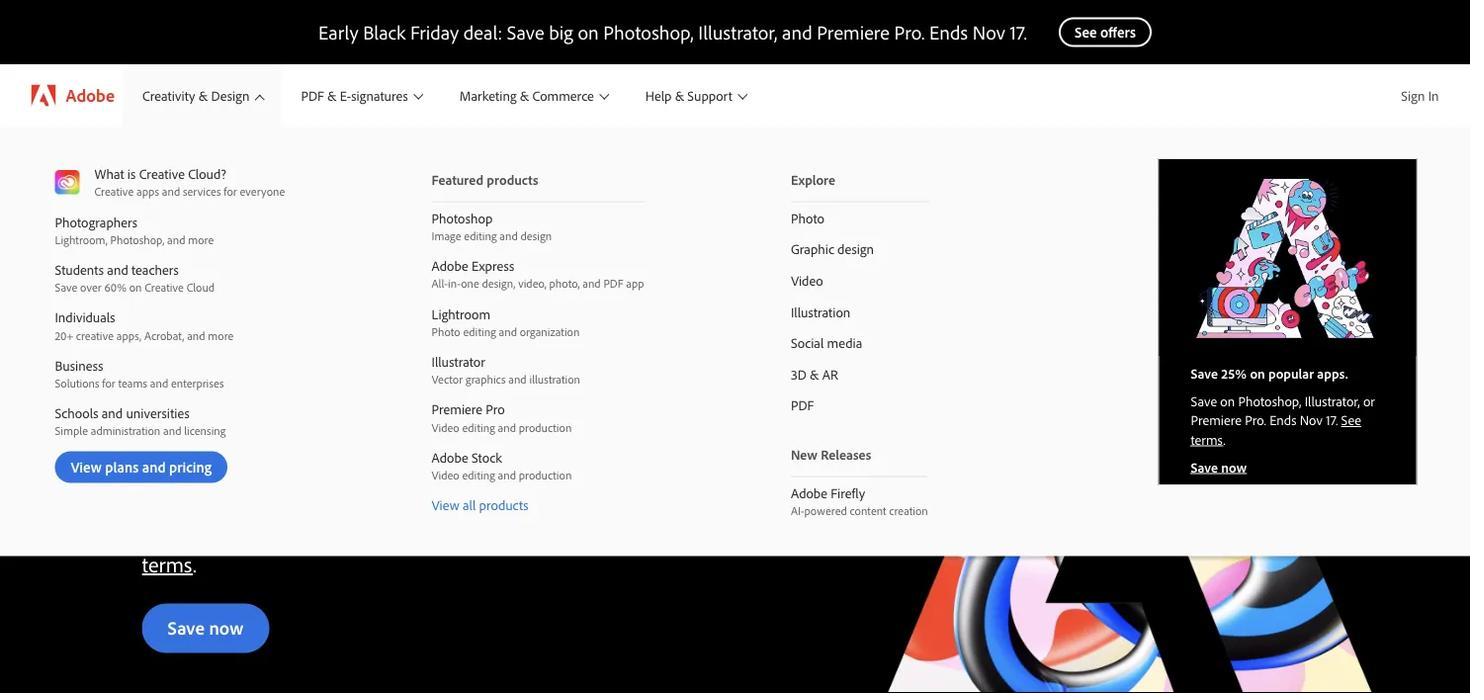 Task type: locate. For each thing, give the bounding box(es) containing it.
help & support button
[[626, 64, 764, 127]]

schools
[[55, 404, 98, 422]]

illustrator, down apps.
[[1305, 392, 1360, 409]]

photoshop, up "teachers"
[[110, 232, 164, 247]]

featured products
[[432, 171, 538, 188]]

see terms inside main element
[[1191, 411, 1362, 448]]

2 vertical spatial nov
[[533, 517, 570, 545]]

adobe left stock
[[432, 448, 468, 466]]

1 vertical spatial production
[[519, 467, 572, 482]]

illustrator, up support
[[698, 19, 778, 44]]

see
[[1075, 23, 1097, 42], [1341, 411, 1362, 429], [599, 517, 630, 545]]

design inside photoshop image editing and design
[[521, 228, 552, 243]]

0 vertical spatial friday
[[410, 19, 459, 44]]

0 horizontal spatial photo
[[432, 324, 460, 339]]

0 horizontal spatial illustrator,
[[285, 485, 372, 512]]

students
[[55, 261, 104, 278]]

regularly at us$22.99 element
[[399, 517, 481, 545]]

2 vertical spatial creative
[[145, 280, 184, 295]]

photo down lightroom
[[432, 324, 460, 339]]

0 vertical spatial products
[[487, 171, 538, 188]]

production for pro
[[519, 420, 572, 434]]

explore
[[791, 171, 836, 188]]

on down the save 25% on popular apps.
[[1221, 392, 1235, 409]]

creation
[[889, 503, 928, 518]]

graphic
[[791, 240, 834, 258]]

save now link
[[1191, 458, 1247, 475], [142, 604, 269, 653]]

25% left popular
[[1222, 365, 1247, 382]]

1 vertical spatial video
[[432, 420, 459, 434]]

2 vertical spatial illustrator,
[[285, 485, 372, 512]]

acrobat,
[[144, 328, 184, 342]]

now down six
[[209, 616, 244, 639]]

save now link down first in the left of the page
[[142, 604, 269, 653]]

2 vertical spatial 17.
[[575, 517, 594, 545]]

3d & ar link
[[759, 359, 960, 390]]

more inside photographers lightroom, photoshop, and more
[[188, 232, 214, 247]]

0 horizontal spatial black
[[245, 357, 344, 412]]

1 horizontal spatial early
[[318, 19, 359, 44]]

terms down the
[[142, 550, 193, 577]]

2 horizontal spatial nov
[[1300, 411, 1323, 429]]

1 vertical spatial or
[[377, 485, 395, 512]]

pdf inside popup button
[[301, 87, 324, 104]]

production inside premiere pro video editing and production
[[519, 420, 572, 434]]

on right the 60%
[[129, 280, 142, 295]]

pdf for pdf & e-signatures
[[301, 87, 324, 104]]

more
[[188, 232, 214, 247], [208, 328, 234, 342]]

save now down save on photoshop, illustrator, or premiere pro. ends nov 17.
[[1191, 458, 1247, 475]]

& left e-
[[327, 87, 337, 104]]

now
[[1222, 458, 1247, 475], [209, 616, 244, 639]]

video up view all products
[[432, 467, 459, 482]]

creative
[[139, 165, 185, 182], [94, 184, 134, 199], [145, 280, 184, 295]]

featured products heading
[[432, 158, 644, 202]]

for inside what is creative cloud? creative apps and services for everyone
[[224, 184, 237, 199]]

black for get
[[245, 357, 344, 412]]

for left the "teams"
[[102, 375, 115, 390]]

creative up "apps"
[[139, 165, 185, 182]]

early up licensing
[[142, 357, 235, 412]]

more down cloud
[[208, 328, 234, 342]]

editing down photoshop
[[464, 228, 497, 243]]

1 vertical spatial 25%
[[216, 411, 297, 466]]

save now down first in the left of the page
[[168, 616, 244, 639]]

1 vertical spatial for
[[102, 375, 115, 390]]

2 horizontal spatial see
[[1341, 411, 1362, 429]]

commerce
[[532, 87, 594, 104]]

editing down pro
[[462, 420, 495, 434]]

months.
[[241, 517, 313, 545]]

1 horizontal spatial 17.
[[1010, 19, 1027, 44]]

buy
[[142, 485, 175, 512]]

video for premiere pro
[[432, 420, 459, 434]]

in-
[[448, 276, 461, 291]]

ends inside save on photoshop, illustrator, or premiere pro. ends nov 17.
[[1270, 411, 1297, 429]]

photoshop, inside photographers lightroom, photoshop, and more
[[110, 232, 164, 247]]

sign in button
[[1393, 71, 1447, 120]]

2 production from the top
[[519, 467, 572, 482]]

0 vertical spatial save now link
[[1191, 458, 1247, 475]]

1 horizontal spatial see terms
[[1191, 411, 1362, 448]]

production up view all products link
[[519, 467, 572, 482]]

in
[[1428, 87, 1439, 104]]

video
[[791, 272, 823, 289], [432, 420, 459, 434], [432, 467, 459, 482]]

see terms link down the save 25% on popular apps.
[[1191, 411, 1362, 448]]

teachers
[[131, 261, 179, 278]]

save down first in the left of the page
[[168, 616, 205, 639]]

1 horizontal spatial see terms link
[[1191, 411, 1362, 448]]

2 vertical spatial see
[[599, 517, 630, 545]]

0 vertical spatial terms
[[1191, 431, 1223, 448]]

& for 3d
[[810, 365, 819, 383]]

save down students on the left top of page
[[55, 280, 77, 295]]

design down 'photo' link
[[838, 240, 874, 258]]

0 vertical spatial photo
[[791, 209, 825, 227]]

editing inside lightroom photo editing and organization
[[463, 324, 496, 339]]

pdf left e-
[[301, 87, 324, 104]]

0 horizontal spatial see terms
[[142, 517, 630, 577]]

social media
[[791, 334, 863, 351]]

see offers
[[1075, 23, 1136, 42]]

for inside buy photoshop, illustrator, or premiere pro, and save for the first six months.
[[607, 485, 631, 512]]

view for view plans and pricing
[[71, 458, 102, 476]]

1 vertical spatial ends
[[1270, 411, 1297, 429]]

nov
[[973, 19, 1006, 44], [1300, 411, 1323, 429], [533, 517, 570, 545]]

and inside adobe stock video editing and production
[[498, 467, 516, 482]]

. down first in the left of the page
[[193, 550, 196, 577]]

0 horizontal spatial or
[[377, 485, 395, 512]]

see down save
[[599, 517, 630, 545]]

on inside save on photoshop, illustrator, or premiere pro. ends nov 17.
[[1221, 392, 1235, 409]]

1 horizontal spatial or
[[1363, 392, 1375, 409]]

&
[[199, 87, 208, 104], [327, 87, 337, 104], [520, 87, 529, 104], [675, 87, 684, 104], [810, 365, 819, 383]]

. down save on photoshop, illustrator, or premiere pro. ends nov 17.
[[1223, 431, 1226, 448]]

black up signatures
[[363, 19, 406, 44]]

1 vertical spatial see terms link
[[142, 517, 630, 577]]

1 vertical spatial .
[[193, 550, 196, 577]]

terms down save on photoshop, illustrator, or premiere pro. ends nov 17.
[[1191, 431, 1223, 448]]

products up 22 99 ends nov 17.
[[479, 496, 529, 514]]

1 vertical spatial more
[[208, 328, 234, 342]]

0 vertical spatial illustrator,
[[698, 19, 778, 44]]

0 horizontal spatial early
[[142, 357, 235, 412]]

1 horizontal spatial for
[[224, 184, 237, 199]]

new releases
[[791, 446, 872, 463]]

early black friday deal. get 25% off. image
[[142, 270, 374, 334]]

1 horizontal spatial nov
[[973, 19, 1006, 44]]

illustration
[[529, 372, 580, 386]]

schools and universities simple administration and licensing
[[55, 404, 226, 438]]

video down 'vector'
[[432, 420, 459, 434]]

0 horizontal spatial 25%
[[216, 411, 297, 466]]

1 vertical spatial save now
[[168, 616, 244, 639]]

save inside "students and teachers save over 60% on creative cloud"
[[55, 280, 77, 295]]

adobe up in-
[[432, 257, 468, 274]]

0 vertical spatial now
[[1222, 458, 1247, 475]]

99
[[458, 517, 481, 545]]

1 horizontal spatial now
[[1222, 458, 1247, 475]]

app
[[626, 276, 644, 291]]

photo,
[[549, 276, 580, 291]]

0 horizontal spatial nov
[[533, 517, 570, 545]]

pdf & e-signatures button
[[281, 64, 440, 127]]

save down the save 25% on popular apps.
[[1191, 392, 1217, 409]]

0 horizontal spatial pdf
[[301, 87, 324, 104]]

1 vertical spatial black
[[245, 357, 344, 412]]

more up cloud
[[188, 232, 214, 247]]

0 vertical spatial 17.
[[1010, 19, 1027, 44]]

& right the marketing
[[520, 87, 529, 104]]

0 vertical spatial early
[[318, 19, 359, 44]]

all
[[463, 496, 476, 514]]

black down early black friday deal. get 25% off. image
[[245, 357, 344, 412]]

administration
[[91, 423, 160, 438]]

creative down "teachers"
[[145, 280, 184, 295]]

view
[[71, 458, 102, 476], [432, 496, 460, 514]]

1 horizontal spatial save now link
[[1191, 458, 1247, 475]]

1 vertical spatial save now link
[[142, 604, 269, 653]]

2 vertical spatial video
[[432, 467, 459, 482]]

0 horizontal spatial save now link
[[142, 604, 269, 653]]

0 vertical spatial video
[[791, 272, 823, 289]]

and inside what is creative cloud? creative apps and services for everyone
[[162, 184, 180, 199]]

pdf down 3d
[[791, 397, 814, 414]]

creativity & design button
[[123, 64, 281, 127]]

0 horizontal spatial terms
[[142, 550, 193, 577]]

1 production from the top
[[519, 420, 572, 434]]

video inside video link
[[791, 272, 823, 289]]

deal.
[[477, 357, 565, 412]]

photo inside lightroom photo editing and organization
[[432, 324, 460, 339]]

editing down stock
[[462, 467, 495, 482]]

social
[[791, 334, 824, 351]]

see terms link
[[1191, 411, 1362, 448], [142, 517, 630, 577]]

& for pdf
[[327, 87, 337, 104]]

0 horizontal spatial 17.
[[575, 517, 594, 545]]

& left 'design'
[[199, 87, 208, 104]]

see offers link
[[1059, 17, 1152, 47]]

17. down save
[[575, 517, 594, 545]]

1 horizontal spatial view
[[432, 496, 460, 514]]

1 horizontal spatial pdf
[[604, 276, 623, 291]]

0 vertical spatial .
[[1223, 431, 1226, 448]]

0 vertical spatial see
[[1075, 23, 1097, 42]]

0 horizontal spatial for
[[102, 375, 115, 390]]

photoshop, down the save 25% on popular apps.
[[1238, 392, 1302, 409]]

photoshop, up "help"
[[604, 19, 694, 44]]

0 vertical spatial or
[[1363, 392, 1375, 409]]

save now inside main element
[[1191, 458, 1247, 475]]

and
[[782, 19, 812, 44], [162, 184, 180, 199], [500, 228, 518, 243], [167, 232, 185, 247], [107, 261, 128, 278], [583, 276, 601, 291], [499, 324, 517, 339], [187, 328, 205, 342], [509, 372, 527, 386], [150, 375, 168, 390], [102, 404, 123, 422], [498, 420, 516, 434], [163, 423, 181, 438], [142, 458, 166, 476], [498, 467, 516, 482], [524, 485, 558, 512]]

explore heading
[[791, 158, 928, 202]]

0 vertical spatial for
[[224, 184, 237, 199]]

1 vertical spatial friday
[[354, 357, 467, 412]]

early for early black friday deal. get 25% off.
[[142, 357, 235, 412]]

universities
[[126, 404, 190, 422]]

for for what is creative cloud? creative apps and services for everyone
[[224, 184, 237, 199]]

video inside premiere pro video editing and production
[[432, 420, 459, 434]]

friday left deal:
[[410, 19, 459, 44]]

17. down apps.
[[1326, 411, 1338, 429]]

early for early black friday deal: save big on photoshop, illustrator, and premiere pro. ends nov 17.
[[318, 19, 359, 44]]

see terms down the save 25% on popular apps.
[[1191, 411, 1362, 448]]

marketing
[[460, 87, 517, 104]]

and inside buy photoshop, illustrator, or premiere pro, and save for the first six months.
[[524, 485, 558, 512]]

view left plans
[[71, 458, 102, 476]]

save now link down save on photoshop, illustrator, or premiere pro. ends nov 17.
[[1191, 458, 1247, 475]]

25% right pricing
[[216, 411, 297, 466]]

cloud?
[[188, 165, 226, 182]]

1 vertical spatial 17.
[[1326, 411, 1338, 429]]

25%
[[1222, 365, 1247, 382], [216, 411, 297, 466]]

on inside "students and teachers save over 60% on creative cloud"
[[129, 280, 142, 295]]

releases
[[821, 446, 872, 463]]

0 horizontal spatial see terms link
[[142, 517, 630, 577]]

editing
[[464, 228, 497, 243], [463, 324, 496, 339], [462, 420, 495, 434], [462, 467, 495, 482]]

video down graphic
[[791, 272, 823, 289]]

1 horizontal spatial save now
[[1191, 458, 1247, 475]]

design up "adobe express all-in-one design, video, photo, and pdf app"
[[521, 228, 552, 243]]

and inside business solutions for teams and enterprises
[[150, 375, 168, 390]]

now down save on photoshop, illustrator, or premiere pro. ends nov 17.
[[1222, 458, 1247, 475]]

1 vertical spatial pdf
[[604, 276, 623, 291]]

illustrator, down 'off.'
[[285, 485, 372, 512]]

0 vertical spatial ends
[[930, 19, 968, 44]]

friday down lightroom
[[354, 357, 467, 412]]

1 horizontal spatial photo
[[791, 209, 825, 227]]

creative down what
[[94, 184, 134, 199]]

what
[[94, 165, 124, 182]]

photoshop, inside buy photoshop, illustrator, or premiere pro, and save for the first six months.
[[180, 485, 280, 512]]

express
[[472, 257, 514, 274]]

save inside save on photoshop, illustrator, or premiere pro. ends nov 17.
[[1191, 392, 1217, 409]]

1 vertical spatial view
[[432, 496, 460, 514]]

for for buy photoshop, illustrator, or premiere pro, and save for the first six months.
[[607, 485, 631, 512]]

adobe right the adobe, inc. icon
[[66, 84, 115, 106]]

early black friday deal: save big on photoshop, illustrator, and premiere pro. ends nov 17.
[[318, 19, 1027, 44]]

1 horizontal spatial 25%
[[1222, 365, 1247, 382]]

1 vertical spatial early
[[142, 357, 235, 412]]

1 vertical spatial terms
[[142, 550, 193, 577]]

adobe inside "adobe express all-in-one design, video, photo, and pdf app"
[[432, 257, 468, 274]]

sign
[[1401, 87, 1425, 104]]

production inside adobe stock video editing and production
[[519, 467, 572, 482]]

editing down lightroom
[[463, 324, 496, 339]]

early inside early black friday deal. get 25% off.
[[142, 357, 235, 412]]

apps,
[[116, 328, 142, 342]]

photographers
[[55, 213, 138, 230]]

adobe express all-in-one design, video, photo, and pdf app
[[432, 257, 644, 291]]

business solutions for teams and enterprises
[[55, 357, 224, 390]]

save down save on photoshop, illustrator, or premiere pro. ends nov 17.
[[1191, 458, 1218, 475]]

photoshop, up six
[[180, 485, 280, 512]]

video inside adobe stock video editing and production
[[432, 467, 459, 482]]

save now
[[1191, 458, 1247, 475], [168, 616, 244, 639]]

photoshop image editing and design
[[432, 209, 552, 243]]

0 horizontal spatial view
[[71, 458, 102, 476]]

2 horizontal spatial 17.
[[1326, 411, 1338, 429]]

production
[[519, 420, 572, 434], [519, 467, 572, 482]]

marketing & commerce
[[460, 87, 594, 104]]

2 vertical spatial for
[[607, 485, 631, 512]]

see terms down all on the left
[[142, 517, 630, 577]]

save left "big"
[[507, 19, 545, 44]]

for
[[224, 184, 237, 199], [102, 375, 115, 390], [607, 485, 631, 512]]

illustrator,
[[698, 19, 778, 44], [1305, 392, 1360, 409], [285, 485, 372, 512]]

view left all on the left
[[432, 496, 460, 514]]

creativity & design
[[142, 87, 250, 104]]

0 vertical spatial production
[[519, 420, 572, 434]]

or
[[1363, 392, 1375, 409], [377, 485, 395, 512]]

for right save
[[607, 485, 631, 512]]

see left offers
[[1075, 23, 1097, 42]]

view for view all products
[[432, 496, 460, 514]]

1 horizontal spatial terms
[[1191, 431, 1223, 448]]

adobe up ai- on the right of page
[[791, 484, 828, 501]]

terms
[[1191, 431, 1223, 448], [142, 550, 193, 577]]

see down apps.
[[1341, 411, 1362, 429]]

0 vertical spatial more
[[188, 232, 214, 247]]

offers
[[1101, 23, 1136, 42]]

& right 3d
[[810, 365, 819, 383]]

0 vertical spatial save now
[[1191, 458, 1247, 475]]

1 horizontal spatial see
[[1075, 23, 1097, 42]]

17. left see offers link
[[1010, 19, 1027, 44]]

adobe
[[66, 84, 115, 106], [432, 257, 468, 274], [432, 448, 468, 466], [791, 484, 828, 501]]

& inside popup button
[[327, 87, 337, 104]]

0 horizontal spatial pro.
[[894, 19, 925, 44]]

2 horizontal spatial illustrator,
[[1305, 392, 1360, 409]]

products up photoshop image editing and design
[[487, 171, 538, 188]]

0 vertical spatial pdf
[[301, 87, 324, 104]]

2 vertical spatial ends
[[486, 517, 528, 545]]

2 vertical spatial pdf
[[791, 397, 814, 414]]

3d
[[791, 365, 807, 383]]

and inside photographers lightroom, photoshop, and more
[[167, 232, 185, 247]]

1 vertical spatial nov
[[1300, 411, 1323, 429]]

friday inside early black friday deal. get 25% off.
[[354, 357, 467, 412]]

0 vertical spatial 25%
[[1222, 365, 1247, 382]]

ends
[[930, 19, 968, 44], [1270, 411, 1297, 429], [486, 517, 528, 545]]

popular
[[1269, 365, 1314, 382]]

black
[[363, 19, 406, 44], [245, 357, 344, 412]]

black inside early black friday deal. get 25% off.
[[245, 357, 344, 412]]

adobe inside adobe firefly ai-powered content creation
[[791, 484, 828, 501]]

0 vertical spatial see terms
[[1191, 411, 1362, 448]]

& right "help"
[[675, 87, 684, 104]]

photo up graphic
[[791, 209, 825, 227]]

photoshop, inside save on photoshop, illustrator, or premiere pro. ends nov 17.
[[1238, 392, 1302, 409]]

1 vertical spatial products
[[479, 496, 529, 514]]

0 horizontal spatial design
[[521, 228, 552, 243]]

1 vertical spatial photo
[[432, 324, 460, 339]]

adobe inside adobe stock video editing and production
[[432, 448, 468, 466]]

1 vertical spatial pro.
[[1245, 411, 1267, 429]]

everyone
[[240, 184, 285, 199]]

early up e-
[[318, 19, 359, 44]]

production down illustration
[[519, 420, 572, 434]]

pdf left app
[[604, 276, 623, 291]]

lightroom photo editing and organization
[[432, 305, 580, 339]]

for right the services
[[224, 184, 237, 199]]

premiere pro video editing and production
[[432, 401, 572, 434]]

0 vertical spatial black
[[363, 19, 406, 44]]

1 horizontal spatial design
[[838, 240, 874, 258]]

now inside main element
[[1222, 458, 1247, 475]]

see terms link down all on the left
[[142, 517, 630, 577]]

editing inside photoshop image editing and design
[[464, 228, 497, 243]]

friday for deal.
[[354, 357, 467, 412]]

1 horizontal spatial ends
[[930, 19, 968, 44]]



Task type: vqa. For each thing, say whether or not it's contained in the screenshot.
25% in the The Main element
yes



Task type: describe. For each thing, give the bounding box(es) containing it.
the
[[142, 517, 171, 545]]

and inside lightroom photo editing and organization
[[499, 324, 517, 339]]

view plans and pricing link
[[55, 451, 228, 483]]

adobe for adobe stock video editing and production
[[432, 448, 468, 466]]

students and teachers save over 60% on creative cloud
[[55, 261, 215, 295]]

creative
[[76, 328, 114, 342]]

& for help
[[675, 87, 684, 104]]

& for marketing
[[520, 87, 529, 104]]

social media link
[[759, 327, 960, 359]]

pro,
[[486, 485, 519, 512]]

& for creativity
[[199, 87, 208, 104]]

view plans and pricing
[[71, 458, 212, 476]]

graphic design
[[791, 240, 874, 258]]

for inside business solutions for teams and enterprises
[[102, 375, 115, 390]]

lightroom,
[[55, 232, 108, 247]]

save
[[563, 485, 602, 512]]

new
[[791, 446, 818, 463]]

on right "big"
[[578, 19, 599, 44]]

25% inside main element
[[1222, 365, 1247, 382]]

illustrator, inside buy photoshop, illustrator, or premiere pro, and save for the first six months.
[[285, 485, 372, 512]]

all-
[[432, 276, 448, 291]]

3d & ar
[[791, 365, 838, 383]]

design inside graphic design link
[[838, 240, 874, 258]]

60%
[[104, 280, 126, 295]]

pdf & e-signatures
[[301, 87, 408, 104]]

20+
[[55, 328, 73, 342]]

buy photoshop, illustrator, or premiere pro, and save for the first six months.
[[142, 485, 631, 545]]

illustrator, inside save on photoshop, illustrator, or premiere pro. ends nov 17.
[[1305, 392, 1360, 409]]

ar
[[822, 365, 838, 383]]

1 vertical spatial creative
[[94, 184, 134, 199]]

apps
[[136, 184, 159, 199]]

is
[[127, 165, 136, 182]]

0 vertical spatial nov
[[973, 19, 1006, 44]]

see inside main element
[[1341, 411, 1362, 429]]

vector
[[432, 372, 463, 386]]

0 vertical spatial pro.
[[894, 19, 925, 44]]

photoshop
[[432, 209, 493, 227]]

premiere inside premiere pro video editing and production
[[432, 401, 483, 418]]

services
[[183, 184, 221, 199]]

save up save on photoshop, illustrator, or premiere pro. ends nov 17.
[[1191, 365, 1218, 382]]

and inside "students and teachers save over 60% on creative cloud"
[[107, 261, 128, 278]]

individuals 20+ creative apps, acrobat, and more
[[55, 309, 234, 342]]

design,
[[482, 276, 516, 291]]

sign in
[[1401, 87, 1439, 104]]

organization
[[520, 324, 580, 339]]

editing inside adobe stock video editing and production
[[462, 467, 495, 482]]

17. inside save on photoshop, illustrator, or premiere pro. ends nov 17.
[[1326, 411, 1338, 429]]

pdf inside "adobe express all-in-one design, video, photo, and pdf app"
[[604, 276, 623, 291]]

0 vertical spatial creative
[[139, 165, 185, 182]]

black for save
[[363, 19, 406, 44]]

content
[[850, 503, 887, 518]]

get
[[142, 411, 206, 466]]

first
[[176, 517, 208, 545]]

adobe stock video editing and production
[[432, 448, 572, 482]]

marketing & commerce button
[[440, 64, 626, 127]]

22 99 ends nov 17.
[[434, 517, 599, 545]]

adobe firefly ai-powered content creation
[[791, 484, 928, 518]]

22
[[434, 517, 455, 545]]

adobe for adobe firefly ai-powered content creation
[[791, 484, 828, 501]]

teams
[[118, 375, 147, 390]]

1 vertical spatial see terms
[[142, 517, 630, 577]]

ai-
[[791, 503, 804, 518]]

and inside premiere pro video editing and production
[[498, 420, 516, 434]]

friday for deal:
[[410, 19, 459, 44]]

pdf for pdf link
[[791, 397, 814, 414]]

help
[[645, 87, 672, 104]]

pro. inside save on photoshop, illustrator, or premiere pro. ends nov 17.
[[1245, 411, 1267, 429]]

individuals
[[55, 309, 115, 326]]

six
[[213, 517, 236, 545]]

graphics
[[465, 372, 506, 386]]

deal:
[[463, 19, 502, 44]]

and inside the illustrator vector graphics and illustration
[[509, 372, 527, 386]]

0 horizontal spatial .
[[193, 550, 196, 577]]

save 25% on popular apps.
[[1191, 365, 1348, 382]]

graphic design link
[[759, 234, 960, 265]]

video for adobe stock
[[432, 467, 459, 482]]

0 horizontal spatial ends
[[486, 517, 528, 545]]

production for stock
[[519, 467, 572, 482]]

or inside buy photoshop, illustrator, or premiere pro, and save for the first six months.
[[377, 485, 395, 512]]

stock
[[472, 448, 502, 466]]

1 horizontal spatial illustrator,
[[698, 19, 778, 44]]

editing inside premiere pro video editing and production
[[462, 420, 495, 434]]

save on photoshop, illustrator, or premiere pro. ends nov 17.
[[1191, 392, 1375, 429]]

more inside individuals 20+ creative apps, acrobat, and more
[[208, 328, 234, 342]]

one
[[461, 276, 479, 291]]

adobe link
[[23, 64, 123, 127]]

. inside main element
[[1223, 431, 1226, 448]]

what is creative cloud? creative apps and services for everyone
[[94, 165, 285, 199]]

nov inside save on photoshop, illustrator, or premiere pro. ends nov 17.
[[1300, 411, 1323, 429]]

products inside heading
[[487, 171, 538, 188]]

cloud
[[187, 280, 215, 295]]

business
[[55, 357, 103, 374]]

0 horizontal spatial save now
[[168, 616, 244, 639]]

and inside "adobe express all-in-one design, video, photo, and pdf app"
[[583, 276, 601, 291]]

view all products
[[432, 496, 529, 514]]

design
[[211, 87, 250, 104]]

over
[[80, 280, 102, 295]]

big
[[549, 19, 573, 44]]

0 vertical spatial see terms link
[[1191, 411, 1362, 448]]

adobe, inc. image
[[31, 84, 56, 106]]

and inside individuals 20+ creative apps, acrobat, and more
[[187, 328, 205, 342]]

on left popular
[[1250, 365, 1265, 382]]

early black friday deal. get 25% off.
[[142, 357, 565, 466]]

adobe for adobe
[[66, 84, 115, 106]]

premiere inside buy photoshop, illustrator, or premiere pro, and save for the first six months.
[[400, 485, 481, 512]]

pdf link
[[759, 390, 960, 421]]

premiere inside save on photoshop, illustrator, or premiere pro. ends nov 17.
[[1191, 411, 1242, 429]]

apps.
[[1317, 365, 1348, 382]]

illustration
[[791, 303, 851, 320]]

illustrator vector graphics and illustration
[[432, 353, 580, 386]]

signatures
[[351, 87, 408, 104]]

creative inside "students and teachers save over 60% on creative cloud"
[[145, 280, 184, 295]]

illustrator
[[432, 353, 485, 370]]

illustration link
[[759, 296, 960, 327]]

adobe for adobe express all-in-one design, video, photo, and pdf app
[[432, 257, 468, 274]]

help & support
[[645, 87, 733, 104]]

featured
[[432, 171, 484, 188]]

photo link
[[759, 202, 960, 234]]

25% inside early black friday deal. get 25% off.
[[216, 411, 297, 466]]

video link
[[759, 265, 960, 296]]

lightroom
[[432, 305, 491, 322]]

terms inside main element
[[1191, 431, 1223, 448]]

creativity
[[142, 87, 195, 104]]

off.
[[307, 411, 364, 466]]

or inside save on photoshop, illustrator, or premiere pro. ends nov 17.
[[1363, 392, 1375, 409]]

1 vertical spatial now
[[209, 616, 244, 639]]

image
[[432, 228, 461, 243]]

0 horizontal spatial see
[[599, 517, 630, 545]]

licensing
[[184, 423, 226, 438]]

new releases heading
[[791, 433, 928, 477]]

main element
[[0, 64, 1470, 556]]

pro
[[486, 401, 505, 418]]

and inside photoshop image editing and design
[[500, 228, 518, 243]]



